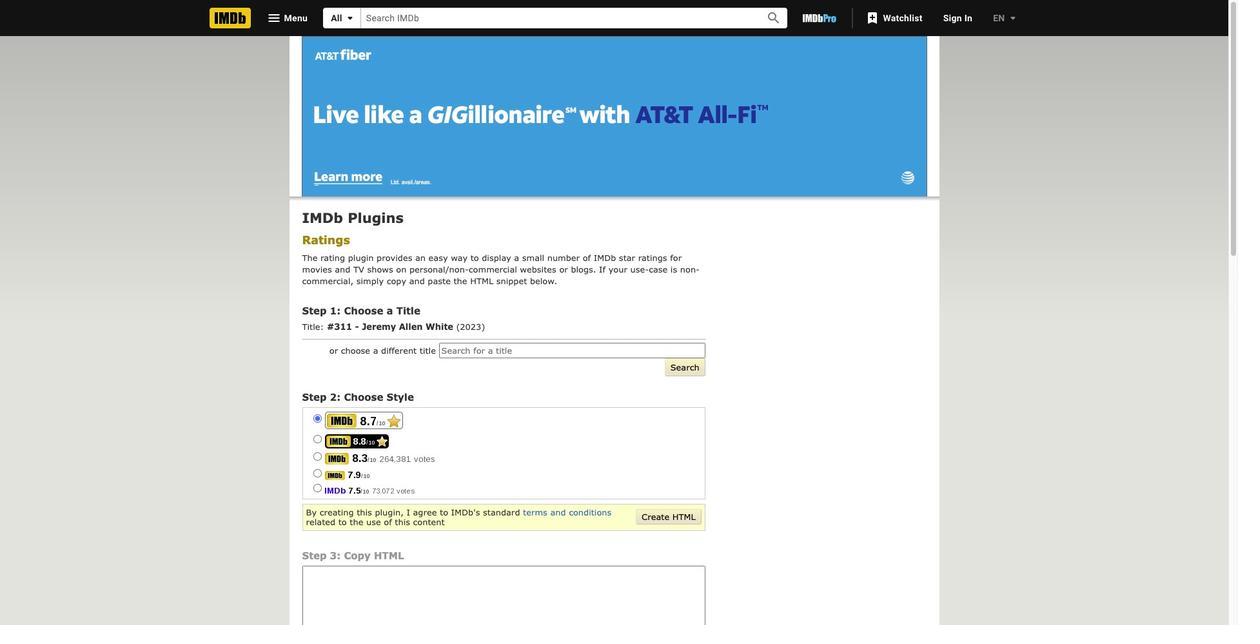 Task type: locate. For each thing, give the bounding box(es) containing it.
1 horizontal spatial the
[[454, 276, 467, 287]]

1 horizontal spatial arrow drop down image
[[1005, 10, 1021, 26]]

0 vertical spatial step
[[302, 305, 327, 316]]

watchlist
[[883, 13, 923, 23]]

arrow drop down image inside en button
[[1005, 10, 1021, 26]]

websites
[[520, 265, 556, 275]]

0 horizontal spatial or
[[329, 345, 338, 356]]

copy
[[344, 550, 371, 562]]

shows
[[367, 265, 393, 275]]

0 horizontal spatial and
[[335, 265, 350, 275]]

on
[[396, 265, 407, 275]]

2 vertical spatial html
[[374, 550, 404, 562]]

of up blogs.
[[583, 253, 591, 263]]

step left the 3:
[[302, 550, 327, 562]]

1 horizontal spatial imdb
[[594, 253, 616, 263]]

None radio
[[313, 435, 322, 444], [313, 453, 322, 461], [313, 469, 322, 478], [313, 485, 322, 493], [313, 435, 322, 444], [313, 453, 322, 461], [313, 469, 322, 478], [313, 485, 322, 493]]

html down commercial
[[470, 276, 493, 287]]

choose up -
[[344, 305, 383, 316]]

0 vertical spatial and
[[335, 265, 350, 275]]

2 vertical spatial a
[[373, 345, 378, 356]]

the right paste
[[454, 276, 467, 287]]

0 vertical spatial a
[[514, 253, 519, 263]]

or down number
[[559, 265, 568, 275]]

this left plugin,
[[357, 507, 372, 518]]

1 vertical spatial a
[[387, 305, 393, 316]]

standard
[[483, 507, 520, 518]]

plugin,
[[375, 507, 404, 518]]

1 vertical spatial of
[[384, 517, 392, 527]]

html right copy
[[374, 550, 404, 562]]

0 horizontal spatial of
[[384, 517, 392, 527]]

en button
[[983, 6, 1021, 30]]

plugin
[[348, 253, 374, 263]]

the
[[454, 276, 467, 287], [350, 517, 363, 527]]

a right the choose
[[373, 345, 378, 356]]

step inside step 1: choose a title title: #311 - jeremy allen white (2023)
[[302, 305, 327, 316]]

1 horizontal spatial a
[[387, 305, 393, 316]]

use
[[366, 517, 381, 527]]

and
[[335, 265, 350, 275], [409, 276, 425, 287], [550, 507, 566, 518]]

commercial
[[469, 265, 517, 275]]

2 arrow drop down image from the left
[[1005, 10, 1021, 26]]

3 step from the top
[[302, 550, 327, 562]]

imdb up 'if' in the top left of the page
[[594, 253, 616, 263]]

in
[[965, 13, 973, 23]]

0 horizontal spatial the
[[350, 517, 363, 527]]

0 horizontal spatial arrow drop down image
[[342, 10, 358, 26]]

step up title: on the left
[[302, 305, 327, 316]]

choose right 2:
[[344, 392, 383, 403]]

paste
[[428, 276, 451, 287]]

2 horizontal spatial to
[[471, 253, 479, 263]]

commercial,
[[302, 276, 354, 287]]

this
[[357, 507, 372, 518], [395, 517, 410, 527]]

0 horizontal spatial html
[[374, 550, 404, 562]]

conditions
[[569, 507, 612, 518]]

imdb inside ratings the rating plugin provides an easy way to display a small number of imdb star ratings for movies                 and tv shows on personal/non-commercial websites or blogs. if your use-case is non- commercial,                 simply copy and paste the html snippet below.
[[594, 253, 616, 263]]

snippet
[[496, 276, 527, 287]]

rating
[[321, 253, 345, 263]]

2 horizontal spatial a
[[514, 253, 519, 263]]

or
[[559, 265, 568, 275], [329, 345, 338, 356]]

of inside ratings the rating plugin provides an easy way to display a small number of imdb star ratings for movies                 and tv shows on personal/non-commercial websites or blogs. if your use-case is non- commercial,                 simply copy and paste the html snippet below.
[[583, 253, 591, 263]]

All search field
[[323, 8, 788, 28]]

1 vertical spatial step
[[302, 392, 327, 403]]

1 step from the top
[[302, 305, 327, 316]]

2 step from the top
[[302, 392, 327, 403]]

2 vertical spatial step
[[302, 550, 327, 562]]

for
[[670, 253, 682, 263]]

1 choose from the top
[[344, 305, 383, 316]]

to
[[471, 253, 479, 263], [440, 507, 448, 518], [338, 517, 347, 527]]

menu image
[[266, 10, 282, 26]]

0 vertical spatial of
[[583, 253, 591, 263]]

arrow drop down image for en
[[1005, 10, 1021, 26]]

1 vertical spatial the
[[350, 517, 363, 527]]

create
[[642, 512, 670, 522]]

arrow drop down image for all
[[342, 10, 358, 26]]

arrow drop down image right in
[[1005, 10, 1021, 26]]

2 horizontal spatial html
[[672, 512, 696, 522]]

1 horizontal spatial or
[[559, 265, 568, 275]]

1 vertical spatial choose
[[344, 392, 383, 403]]

1 arrow drop down image from the left
[[342, 10, 358, 26]]

to right way
[[471, 253, 479, 263]]

html right create
[[672, 512, 696, 522]]

None radio
[[313, 415, 322, 423]]

0 vertical spatial html
[[470, 276, 493, 287]]

an
[[415, 253, 426, 263]]

or left the choose
[[329, 345, 338, 356]]

arrow drop down image right menu
[[342, 10, 358, 26]]

this left agree
[[395, 517, 410, 527]]

2 choose from the top
[[344, 392, 383, 403]]

all
[[331, 13, 342, 23]]

None text field
[[302, 566, 705, 626]]

Search for a title text field
[[439, 343, 705, 358]]

0 horizontal spatial imdb
[[302, 210, 343, 226]]

by creating this plugin, i agree to imdb's standard terms and conditions related to the use of this content
[[306, 507, 612, 527]]

plugins
[[348, 210, 404, 226]]

or choose a different title
[[329, 345, 439, 356]]

0 horizontal spatial a
[[373, 345, 378, 356]]

and down rating
[[335, 265, 350, 275]]

choose
[[344, 305, 383, 316], [344, 392, 383, 403]]

None button
[[665, 358, 705, 376]]

jeremy
[[362, 322, 396, 332]]

of
[[583, 253, 591, 263], [384, 517, 392, 527]]

terms and conditions link
[[523, 507, 612, 518]]

step for step 2: choose style
[[302, 392, 327, 403]]

if
[[599, 265, 606, 275]]

and right copy
[[409, 276, 425, 287]]

number
[[547, 253, 580, 263]]

of inside by creating this plugin, i agree to imdb's standard terms and conditions related to the use of this content
[[384, 517, 392, 527]]

of right use
[[384, 517, 392, 527]]

2 vertical spatial and
[[550, 507, 566, 518]]

choose for a
[[344, 305, 383, 316]]

related
[[306, 517, 335, 527]]

non-
[[680, 265, 700, 275]]

movies
[[302, 265, 332, 275]]

1 horizontal spatial to
[[440, 507, 448, 518]]

1 horizontal spatial html
[[470, 276, 493, 287]]

-
[[355, 322, 359, 332]]

is
[[671, 265, 677, 275]]

step left 2:
[[302, 392, 327, 403]]

arrow drop down image
[[342, 10, 358, 26], [1005, 10, 1021, 26]]

title
[[396, 305, 420, 316]]

title
[[420, 345, 436, 356]]

html
[[470, 276, 493, 287], [672, 512, 696, 522], [374, 550, 404, 562]]

arrow drop down image inside the all button
[[342, 10, 358, 26]]

2 horizontal spatial and
[[550, 507, 566, 518]]

create html
[[642, 512, 696, 522]]

choose inside step 1: choose a title title: #311 - jeremy allen white (2023)
[[344, 305, 383, 316]]

a left title
[[387, 305, 393, 316]]

the left use
[[350, 517, 363, 527]]

step
[[302, 305, 327, 316], [302, 392, 327, 403], [302, 550, 327, 562]]

and right 'terms'
[[550, 507, 566, 518]]

a inside ratings the rating plugin provides an easy way to display a small number of imdb star ratings for movies                 and tv shows on personal/non-commercial websites or blogs. if your use-case is non- commercial,                 simply copy and paste the html snippet below.
[[514, 253, 519, 263]]

imdb
[[302, 210, 343, 226], [594, 253, 616, 263]]

1:
[[330, 305, 341, 316]]

a left small
[[514, 253, 519, 263]]

Search IMDb text field
[[361, 8, 752, 28]]

to right agree
[[440, 507, 448, 518]]

provides
[[377, 253, 412, 263]]

to right related
[[338, 517, 347, 527]]

simply
[[356, 276, 384, 287]]

the
[[302, 253, 318, 263]]

home image
[[209, 8, 251, 28]]

copy
[[387, 276, 406, 287]]

star
[[619, 253, 635, 263]]

a
[[514, 253, 519, 263], [387, 305, 393, 316], [373, 345, 378, 356]]

en
[[993, 13, 1005, 23]]

tv
[[353, 265, 364, 275]]

imdb up ratings
[[302, 210, 343, 226]]

1 horizontal spatial of
[[583, 253, 591, 263]]

step 2: choose style
[[302, 392, 414, 403]]

step 1: choose a title title: #311 - jeremy allen white (2023)
[[302, 305, 485, 332]]

0 vertical spatial choose
[[344, 305, 383, 316]]

#311
[[327, 322, 352, 332]]

1 vertical spatial imdb
[[594, 253, 616, 263]]

0 vertical spatial the
[[454, 276, 467, 287]]

2:
[[330, 392, 341, 403]]

None field
[[361, 8, 752, 28]]

0 vertical spatial or
[[559, 265, 568, 275]]

title:
[[302, 322, 324, 332]]

menu button
[[256, 8, 318, 28]]

1 vertical spatial and
[[409, 276, 425, 287]]

step 3: copy html
[[302, 550, 404, 562]]



Task type: describe. For each thing, give the bounding box(es) containing it.
create html link
[[636, 509, 701, 525]]

by
[[306, 507, 317, 518]]

below.
[[530, 276, 557, 287]]

and inside by creating this plugin, i agree to imdb's standard terms and conditions related to the use of this content
[[550, 507, 566, 518]]

to inside ratings the rating plugin provides an easy way to display a small number of imdb star ratings for movies                 and tv shows on personal/non-commercial websites or blogs. if your use-case is non- commercial,                 simply copy and paste the html snippet below.
[[471, 253, 479, 263]]

0 vertical spatial imdb
[[302, 210, 343, 226]]

1 vertical spatial html
[[672, 512, 696, 522]]

sign
[[943, 13, 962, 23]]

i
[[407, 507, 410, 518]]

personal/non-
[[410, 265, 469, 275]]

content
[[413, 517, 445, 527]]

1 horizontal spatial and
[[409, 276, 425, 287]]

choose for style
[[344, 392, 383, 403]]

ratings
[[302, 233, 350, 247]]

submit search image
[[766, 11, 781, 26]]

1 vertical spatial or
[[329, 345, 338, 356]]

style
[[387, 392, 414, 403]]

all button
[[323, 8, 361, 28]]

menu
[[284, 13, 308, 23]]

agree
[[413, 507, 437, 518]]

small
[[522, 253, 544, 263]]

terms
[[523, 507, 547, 518]]

your
[[609, 265, 627, 275]]

easy
[[429, 253, 448, 263]]

3:
[[330, 550, 341, 562]]

none field inside all search field
[[361, 8, 752, 28]]

step for step 1: choose a title title: #311 - jeremy allen white (2023)
[[302, 305, 327, 316]]

display
[[482, 253, 511, 263]]

allen
[[399, 322, 423, 332]]

way
[[451, 253, 468, 263]]

ratings the rating plugin provides an easy way to display a small number of imdb star ratings for movies                 and tv shows on personal/non-commercial websites or blogs. if your use-case is non- commercial,                 simply copy and paste the html snippet below.
[[302, 233, 700, 287]]

the inside ratings the rating plugin provides an easy way to display a small number of imdb star ratings for movies                 and tv shows on personal/non-commercial websites or blogs. if your use-case is non- commercial,                 simply copy and paste the html snippet below.
[[454, 276, 467, 287]]

creating
[[320, 507, 354, 518]]

choose
[[341, 345, 370, 356]]

imdb's
[[451, 507, 480, 518]]

the inside by creating this plugin, i agree to imdb's standard terms and conditions related to the use of this content
[[350, 517, 363, 527]]

0 horizontal spatial this
[[357, 507, 372, 518]]

watchlist image
[[865, 10, 881, 26]]

use-
[[630, 265, 649, 275]]

different
[[381, 345, 417, 356]]

white
[[426, 322, 453, 332]]

sign in
[[943, 13, 973, 23]]

or inside ratings the rating plugin provides an easy way to display a small number of imdb star ratings for movies                 and tv shows on personal/non-commercial websites or blogs. if your use-case is non- commercial,                 simply copy and paste the html snippet below.
[[559, 265, 568, 275]]

imdb plugins
[[302, 210, 404, 226]]

watchlist button
[[859, 6, 933, 30]]

case
[[649, 265, 668, 275]]

ratings
[[638, 253, 667, 263]]

a inside step 1: choose a title title: #311 - jeremy allen white (2023)
[[387, 305, 393, 316]]

step for step 3: copy html
[[302, 550, 327, 562]]

0 horizontal spatial to
[[338, 517, 347, 527]]

html inside ratings the rating plugin provides an easy way to display a small number of imdb star ratings for movies                 and tv shows on personal/non-commercial websites or blogs. if your use-case is non- commercial,                 simply copy and paste the html snippet below.
[[470, 276, 493, 287]]

(2023)
[[456, 322, 485, 332]]

blogs.
[[571, 265, 596, 275]]

1 horizontal spatial this
[[395, 517, 410, 527]]

sign in button
[[933, 6, 983, 30]]



Task type: vqa. For each thing, say whether or not it's contained in the screenshot.
simply
yes



